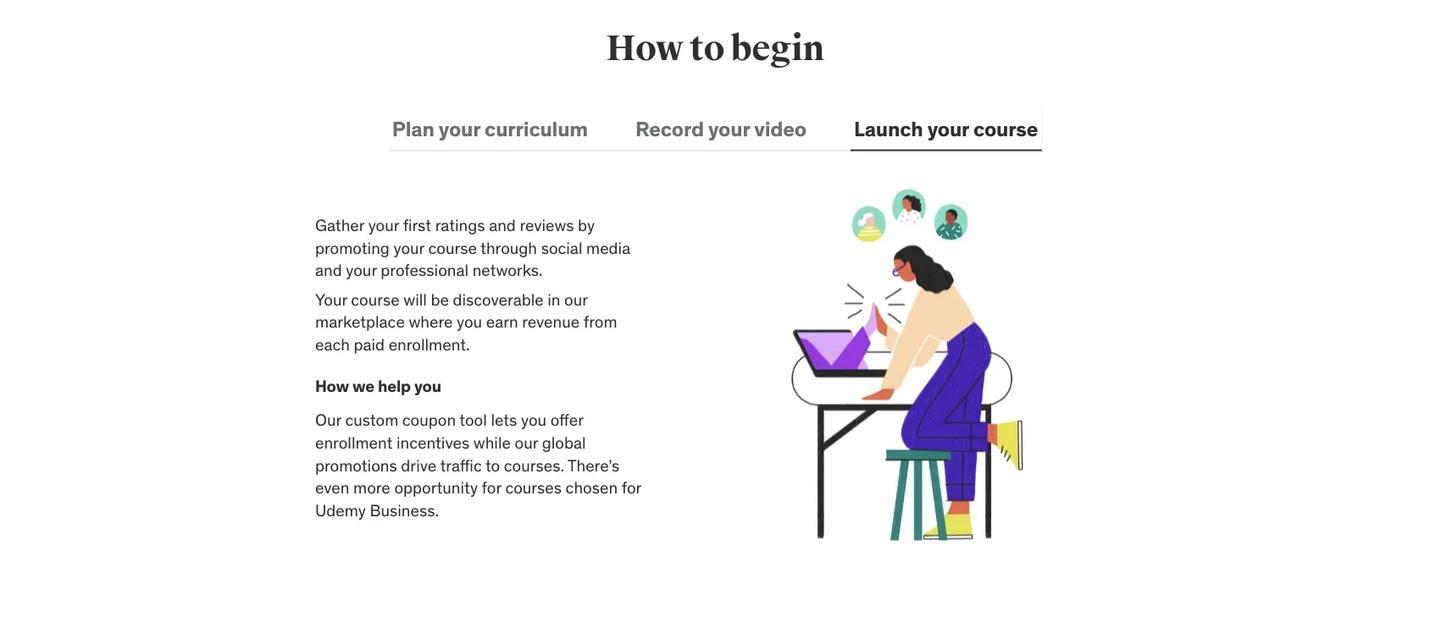 Task type: locate. For each thing, give the bounding box(es) containing it.
your left first
[[368, 215, 399, 235]]

reviews
[[520, 215, 574, 235]]

how we help you
[[315, 376, 441, 396]]

0 vertical spatial how
[[606, 27, 683, 71]]

our inside our custom coupon tool lets you offer enrollment incentives while our global promotions drive traffic to courses. there's even more opportunity for courses chosen for udemy business.
[[515, 433, 538, 453]]

how up record
[[606, 27, 683, 71]]

you left earn
[[457, 312, 482, 332]]

course inside gather your first ratings and reviews by promoting your course through social media and your professional networks.
[[428, 238, 477, 258]]

you
[[457, 312, 482, 332], [414, 376, 441, 396], [521, 410, 547, 431]]

your right plan
[[439, 116, 480, 141]]

1 horizontal spatial how
[[606, 27, 683, 71]]

promoting
[[315, 238, 390, 258]]

1 horizontal spatial and
[[489, 215, 516, 235]]

1 horizontal spatial our
[[564, 289, 588, 310]]

0 vertical spatial to
[[690, 27, 724, 71]]

courses.
[[504, 455, 564, 476]]

first
[[403, 215, 431, 235]]

0 horizontal spatial for
[[482, 478, 501, 498]]

our up courses.
[[515, 433, 538, 453]]

coupon
[[402, 410, 456, 431]]

earn
[[486, 312, 518, 332]]

1 horizontal spatial you
[[457, 312, 482, 332]]

0 horizontal spatial how
[[315, 376, 349, 396]]

1 vertical spatial our
[[515, 433, 538, 453]]

how for how to begin
[[606, 27, 683, 71]]

1 vertical spatial course
[[428, 238, 477, 258]]

1 vertical spatial and
[[315, 260, 342, 280]]

0 vertical spatial course
[[974, 116, 1038, 141]]

to left begin
[[690, 27, 724, 71]]

your inside button
[[708, 116, 750, 141]]

from
[[584, 312, 617, 332]]

1 horizontal spatial course
[[428, 238, 477, 258]]

and up through
[[489, 215, 516, 235]]

1 vertical spatial to
[[485, 455, 500, 476]]

0 horizontal spatial our
[[515, 433, 538, 453]]

tab list
[[389, 109, 1042, 151]]

2 horizontal spatial you
[[521, 410, 547, 431]]

0 vertical spatial our
[[564, 289, 588, 310]]

and up 'your'
[[315, 260, 342, 280]]

business.
[[370, 500, 439, 521]]

gather
[[315, 215, 364, 235]]

2 horizontal spatial course
[[974, 116, 1038, 141]]

your
[[439, 116, 480, 141], [708, 116, 750, 141], [928, 116, 969, 141], [368, 215, 399, 235], [394, 238, 424, 258], [346, 260, 377, 280]]

media
[[586, 238, 631, 258]]

plan your curriculum
[[392, 116, 588, 141]]

your down first
[[394, 238, 424, 258]]

your right launch
[[928, 116, 969, 141]]

your inside button
[[928, 116, 969, 141]]

you right help
[[414, 376, 441, 396]]

course
[[974, 116, 1038, 141], [428, 238, 477, 258], [351, 289, 400, 310]]

offer
[[550, 410, 583, 431]]

curriculum
[[485, 116, 588, 141]]

1 vertical spatial you
[[414, 376, 441, 396]]

0 horizontal spatial to
[[485, 455, 500, 476]]

your inside "button"
[[439, 116, 480, 141]]

our
[[564, 289, 588, 310], [515, 433, 538, 453]]

courses
[[505, 478, 562, 498]]

course inside your course will be discoverable in our marketplace where you earn revenue from each paid enrollment.
[[351, 289, 400, 310]]

how
[[606, 27, 683, 71], [315, 376, 349, 396]]

while
[[473, 433, 511, 453]]

custom
[[345, 410, 398, 431]]

there's
[[568, 455, 620, 476]]

your for record
[[708, 116, 750, 141]]

tool
[[460, 410, 487, 431]]

2 vertical spatial course
[[351, 289, 400, 310]]

how left we
[[315, 376, 349, 396]]

2 for from the left
[[622, 478, 641, 498]]

incentives
[[397, 433, 470, 453]]

and
[[489, 215, 516, 235], [315, 260, 342, 280]]

for right chosen
[[622, 478, 641, 498]]

help
[[378, 376, 411, 396]]

your left video
[[708, 116, 750, 141]]

we
[[352, 376, 375, 396]]

1 vertical spatial how
[[315, 376, 349, 396]]

2 vertical spatial you
[[521, 410, 547, 431]]

our inside your course will be discoverable in our marketplace where you earn revenue from each paid enrollment.
[[564, 289, 588, 310]]

even
[[315, 478, 349, 498]]

how for how we help you
[[315, 376, 349, 396]]

1 horizontal spatial to
[[690, 27, 724, 71]]

to inside our custom coupon tool lets you offer enrollment incentives while our global promotions drive traffic to courses. there's even more opportunity for courses chosen for udemy business.
[[485, 455, 500, 476]]

for
[[482, 478, 501, 498], [622, 478, 641, 498]]

for down traffic
[[482, 478, 501, 498]]

1 horizontal spatial for
[[622, 478, 641, 498]]

launch your course
[[854, 116, 1038, 141]]

0 vertical spatial you
[[457, 312, 482, 332]]

to down while at the bottom
[[485, 455, 500, 476]]

record
[[636, 116, 704, 141]]

through
[[481, 238, 537, 258]]

opportunity
[[394, 478, 478, 498]]

0 vertical spatial and
[[489, 215, 516, 235]]

plan
[[392, 116, 434, 141]]

0 horizontal spatial course
[[351, 289, 400, 310]]

you right lets
[[521, 410, 547, 431]]

our right in
[[564, 289, 588, 310]]

to
[[690, 27, 724, 71], [485, 455, 500, 476]]

global
[[542, 433, 586, 453]]

your for plan
[[439, 116, 480, 141]]

you inside our custom coupon tool lets you offer enrollment incentives while our global promotions drive traffic to courses. there's even more opportunity for courses chosen for udemy business.
[[521, 410, 547, 431]]

record your video
[[636, 116, 807, 141]]

your down promoting
[[346, 260, 377, 280]]



Task type: describe. For each thing, give the bounding box(es) containing it.
networks.
[[472, 260, 543, 280]]

0 horizontal spatial and
[[315, 260, 342, 280]]

how to begin
[[606, 27, 824, 71]]

udemy
[[315, 500, 366, 521]]

traffic
[[440, 455, 482, 476]]

social
[[541, 238, 583, 258]]

launch your course button
[[851, 109, 1042, 149]]

drive
[[401, 455, 437, 476]]

marketplace
[[315, 312, 405, 332]]

launch
[[854, 116, 923, 141]]

course inside button
[[974, 116, 1038, 141]]

enrollment.
[[389, 334, 470, 355]]

lets
[[491, 410, 517, 431]]

where
[[409, 312, 453, 332]]

our
[[315, 410, 341, 431]]

by
[[578, 215, 595, 235]]

gather your first ratings and reviews by promoting your course through social media and your professional networks.
[[315, 215, 631, 280]]

promotions
[[315, 455, 397, 476]]

you inside your course will be discoverable in our marketplace where you earn revenue from each paid enrollment.
[[457, 312, 482, 332]]

in
[[548, 289, 561, 310]]

0 horizontal spatial you
[[414, 376, 441, 396]]

your for launch
[[928, 116, 969, 141]]

tab list containing plan your curriculum
[[389, 109, 1042, 151]]

ratings
[[435, 215, 485, 235]]

your
[[315, 289, 347, 310]]

your for gather
[[368, 215, 399, 235]]

our custom coupon tool lets you offer enrollment incentives while our global promotions drive traffic to courses. there's even more opportunity for courses chosen for udemy business.
[[315, 410, 641, 521]]

begin
[[731, 27, 824, 71]]

record your video button
[[632, 109, 810, 149]]

will
[[404, 289, 427, 310]]

your course will be discoverable in our marketplace where you earn revenue from each paid enrollment.
[[315, 289, 617, 355]]

discoverable
[[453, 289, 544, 310]]

1 for from the left
[[482, 478, 501, 498]]

chosen
[[566, 478, 618, 498]]

plan your curriculum button
[[389, 109, 591, 149]]

revenue
[[522, 312, 580, 332]]

more
[[353, 478, 390, 498]]

enrollment
[[315, 433, 393, 453]]

paid
[[354, 334, 385, 355]]

professional
[[381, 260, 469, 280]]

each
[[315, 334, 350, 355]]

be
[[431, 289, 449, 310]]

video
[[754, 116, 807, 141]]



Task type: vqa. For each thing, say whether or not it's contained in the screenshot.
The Left!
no



